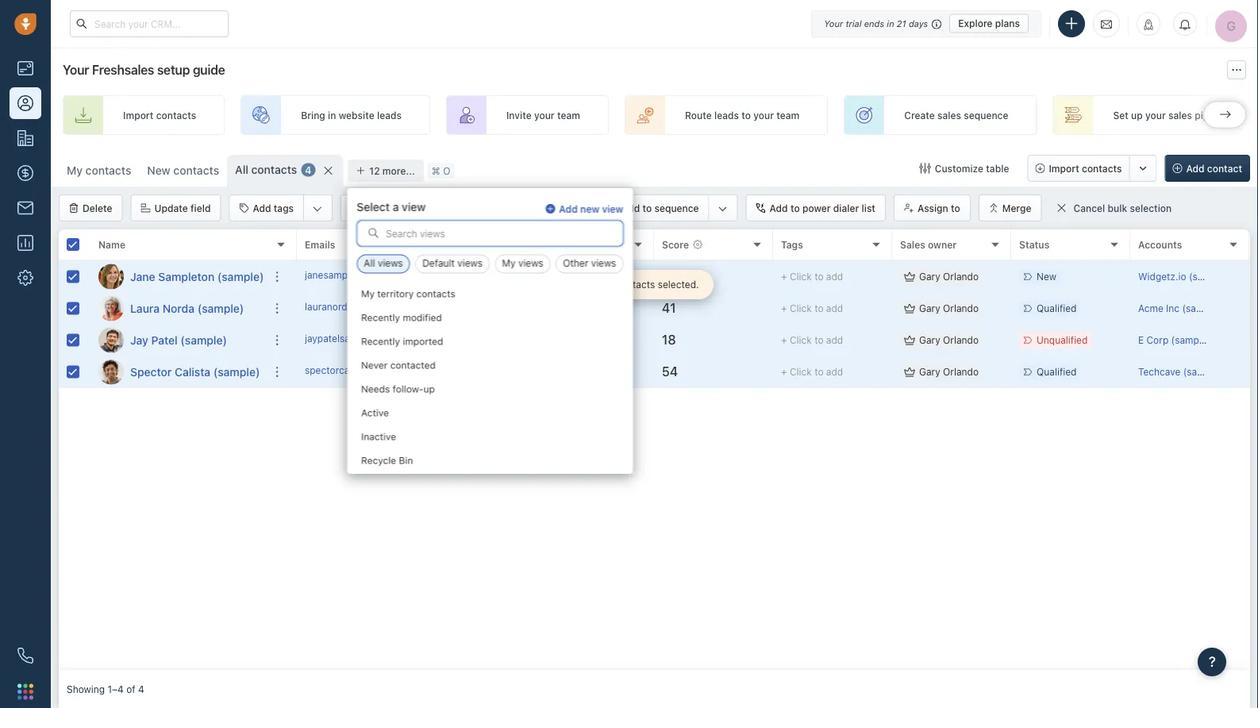 Task type: locate. For each thing, give the bounding box(es) containing it.
add inside group
[[622, 202, 640, 214]]

1 vertical spatial qualified
[[1037, 366, 1077, 377]]

selected.
[[658, 279, 699, 290]]

sales left the "pipeline"
[[1168, 109, 1192, 121]]

1 orlando from the top
[[943, 271, 979, 282]]

route leads to your team link
[[625, 95, 828, 135]]

1 vertical spatial 4
[[607, 279, 613, 290]]

0 horizontal spatial in
[[328, 109, 336, 121]]

status
[[1019, 239, 1050, 250]]

create sales sequence
[[904, 109, 1008, 121]]

your freshsales setup guide
[[63, 62, 225, 77]]

in left 21
[[887, 18, 894, 29]]

my up the lauranordasample@gmail.com
[[361, 288, 374, 299]]

merge
[[1002, 202, 1031, 214]]

orlando for 41
[[943, 303, 979, 314]]

janesampleton@gmail.com 3684932360
[[305, 269, 484, 280]]

score
[[662, 239, 689, 250]]

2 sales from the left
[[1168, 109, 1192, 121]]

1 horizontal spatial all
[[364, 258, 375, 269]]

2 gary orlando from the top
[[919, 303, 979, 314]]

1 vertical spatial in
[[328, 109, 336, 121]]

0 horizontal spatial up
[[423, 383, 434, 394]]

0 horizontal spatial your
[[63, 62, 89, 77]]

0 horizontal spatial sales
[[938, 109, 961, 121]]

dialer
[[833, 202, 859, 214]]

2 qualified from the top
[[1037, 366, 1077, 377]]

all inside all views "button"
[[364, 258, 375, 269]]

0 horizontal spatial container_wx8msf4aqz5i3rn1 image
[[904, 366, 915, 377]]

1 vertical spatial j image
[[98, 327, 124, 353]]

2 views from the left
[[457, 258, 483, 269]]

laura norda (sample) link
[[130, 300, 244, 316]]

field
[[191, 202, 211, 214]]

container_wx8msf4aqz5i3rn1 image for qualified
[[904, 303, 915, 314]]

1 horizontal spatial sales
[[1168, 109, 1192, 121]]

1 your from the left
[[534, 109, 555, 121]]

gary for 18
[[919, 335, 940, 346]]

s image
[[98, 359, 124, 385]]

1 horizontal spatial your
[[824, 18, 843, 29]]

0 horizontal spatial sequence
[[654, 202, 699, 214]]

press space to deselect this row. row containing 41
[[297, 293, 1258, 325]]

angle down image right tags
[[313, 201, 322, 217]]

assign to button
[[894, 194, 971, 221]]

3 gary orlando from the top
[[919, 335, 979, 346]]

2 gary from the top
[[919, 303, 940, 314]]

your trial ends in 21 days
[[824, 18, 928, 29]]

e
[[1138, 335, 1144, 346]]

sequence for create sales sequence
[[964, 109, 1008, 121]]

2 horizontal spatial your
[[1145, 109, 1166, 121]]

my up delete button in the left of the page
[[67, 164, 83, 177]]

import down your freshsales setup guide
[[123, 109, 153, 121]]

2 orlando from the top
[[943, 303, 979, 314]]

3 + click to add from the top
[[781, 335, 843, 346]]

0 horizontal spatial new
[[147, 164, 170, 177]]

select
[[357, 200, 390, 213]]

cell right e corp (sample)
[[1249, 325, 1258, 356]]

my down search views search field at the top
[[502, 258, 516, 269]]

container_wx8msf4aqz5i3rn1 image
[[543, 271, 554, 282], [904, 271, 915, 282], [904, 303, 915, 314], [904, 335, 915, 346]]

⌘ o
[[432, 165, 450, 176]]

view right new
[[602, 203, 623, 214]]

my
[[67, 164, 83, 177], [502, 258, 516, 269], [361, 288, 374, 299]]

your left trial
[[824, 18, 843, 29]]

all up janesampleton@gmail.com
[[364, 258, 375, 269]]

views
[[378, 258, 403, 269], [457, 258, 483, 269], [518, 258, 543, 269], [591, 258, 616, 269]]

views down activity
[[591, 258, 616, 269]]

acme inc (sample)
[[1138, 303, 1222, 314]]

0 horizontal spatial import
[[123, 109, 153, 121]]

sequence inside the add to sequence button
[[654, 202, 699, 214]]

import contacts inside import contacts link
[[123, 109, 196, 121]]

1 horizontal spatial your
[[753, 109, 774, 121]]

sequence for add to sequence
[[654, 202, 699, 214]]

0 horizontal spatial all
[[235, 163, 248, 176]]

1 vertical spatial container_wx8msf4aqz5i3rn1 image
[[1056, 202, 1067, 214]]

41
[[662, 301, 676, 316]]

3 orlando from the top
[[943, 335, 979, 346]]

sms
[[559, 202, 580, 214]]

(sample) right calista
[[213, 365, 260, 378]]

0 horizontal spatial team
[[557, 109, 580, 121]]

1 views from the left
[[378, 258, 403, 269]]

4 cell from the top
[[1249, 356, 1258, 387]]

2 horizontal spatial container_wx8msf4aqz5i3rn1 image
[[1056, 202, 1067, 214]]

0 vertical spatial all
[[235, 163, 248, 176]]

1 vertical spatial your
[[63, 62, 89, 77]]

12 more...
[[369, 165, 415, 176]]

import inside button
[[1049, 163, 1079, 174]]

task
[[385, 202, 405, 214]]

e corp (sample) link
[[1138, 335, 1211, 346]]

1 team from the left
[[557, 109, 580, 121]]

1 horizontal spatial 4
[[305, 164, 311, 175]]

recently up never
[[361, 335, 400, 346]]

your left freshsales
[[63, 62, 89, 77]]

contacts up the add tags in the left top of the page
[[251, 163, 297, 176]]

4 views from the left
[[591, 258, 616, 269]]

angle down image
[[313, 201, 322, 217], [718, 201, 728, 217]]

+ click to add for 18
[[781, 335, 843, 346]]

2 row group from the left
[[297, 261, 1258, 388]]

activity
[[567, 239, 602, 250]]

jane sampleton (sample) link
[[130, 269, 264, 285]]

4 down other views button
[[607, 279, 613, 290]]

power
[[802, 202, 831, 214]]

jay patel (sample)
[[130, 333, 227, 346]]

0 horizontal spatial your
[[534, 109, 555, 121]]

views up 3684932360
[[457, 258, 483, 269]]

leads right 'website'
[[377, 109, 402, 121]]

gary orlando
[[919, 271, 979, 282], [919, 303, 979, 314], [919, 335, 979, 346], [919, 366, 979, 377]]

+ click to add for 54
[[781, 366, 843, 377]]

views inside "button"
[[378, 258, 403, 269]]

import contacts up cancel
[[1049, 163, 1122, 174]]

click for 54
[[790, 366, 812, 377]]

j image for jay patel (sample)
[[98, 327, 124, 353]]

leads right route
[[714, 109, 739, 121]]

1 vertical spatial sequence
[[654, 202, 699, 214]]

2 vertical spatial my
[[361, 288, 374, 299]]

your right invite
[[534, 109, 555, 121]]

add left power
[[770, 202, 788, 214]]

qualified down unqualified
[[1037, 366, 1077, 377]]

2 cell from the top
[[1249, 293, 1258, 324]]

jay
[[130, 333, 148, 346]]

1 horizontal spatial new
[[1037, 271, 1057, 282]]

needs
[[361, 383, 389, 394]]

click for 18
[[790, 335, 812, 346]]

4 orlando from the top
[[943, 366, 979, 377]]

spector calista (sample) link
[[130, 364, 260, 380]]

in
[[887, 18, 894, 29], [328, 109, 336, 121]]

3 views from the left
[[518, 258, 543, 269]]

to inside the add to sequence button
[[643, 202, 652, 214]]

j image
[[98, 264, 124, 289], [98, 327, 124, 353]]

janesampleton@gmail.com link
[[305, 268, 425, 285]]

0 vertical spatial in
[[887, 18, 894, 29]]

1 horizontal spatial up
[[1131, 109, 1143, 121]]

all contacts 4
[[235, 163, 311, 176]]

add left contact
[[1186, 163, 1205, 174]]

add for add contact
[[1186, 163, 1205, 174]]

contacts left 48
[[616, 279, 655, 290]]

4 + click to add from the top
[[781, 366, 843, 377]]

contacts up 4167348672
[[416, 288, 455, 299]]

1 horizontal spatial container_wx8msf4aqz5i3rn1 image
[[920, 163, 931, 174]]

all views button
[[357, 254, 410, 273]]

0 horizontal spatial leads
[[377, 109, 402, 121]]

j image left jane
[[98, 264, 124, 289]]

2 recently from the top
[[361, 335, 400, 346]]

3 cell from the top
[[1249, 325, 1258, 356]]

angle down image inside add to sequence group
[[718, 201, 728, 217]]

update
[[154, 202, 188, 214]]

press space to deselect this row. row
[[59, 261, 297, 293], [297, 261, 1258, 293], [59, 293, 297, 325], [297, 293, 1258, 325], [59, 325, 297, 356], [297, 325, 1258, 356], [59, 356, 297, 388], [297, 356, 1258, 388]]

my inside button
[[502, 258, 516, 269]]

import contacts down setup
[[123, 109, 196, 121]]

sequence
[[964, 109, 1008, 121], [654, 202, 699, 214]]

your right route
[[753, 109, 774, 121]]

0 vertical spatial recently
[[361, 312, 400, 323]]

new up the update
[[147, 164, 170, 177]]

add right new
[[622, 202, 640, 214]]

sales right create at the right
[[938, 109, 961, 121]]

add for add new view
[[559, 203, 578, 214]]

2 angle down image from the left
[[718, 201, 728, 217]]

set up your sales pipeline link
[[1053, 95, 1258, 135]]

4 right all contacts link
[[305, 164, 311, 175]]

freshworks switcher image
[[17, 684, 33, 700]]

4 inside grid
[[607, 279, 613, 290]]

2 horizontal spatial 4
[[607, 279, 613, 290]]

1 horizontal spatial import
[[1049, 163, 1079, 174]]

up down 'contacted'
[[423, 383, 434, 394]]

default views button
[[415, 254, 490, 273]]

jane sampleton (sample)
[[130, 270, 264, 283]]

j image left jay
[[98, 327, 124, 353]]

1 qualified from the top
[[1037, 303, 1077, 314]]

contact
[[1207, 163, 1242, 174]]

add new view
[[559, 203, 623, 214]]

(sample) down the jane sampleton (sample) link
[[197, 302, 244, 315]]

0 vertical spatial 4
[[305, 164, 311, 175]]

import contacts for import contacts button
[[1049, 163, 1122, 174]]

row group containing jane sampleton (sample)
[[59, 261, 297, 388]]

2 + click to add from the top
[[781, 303, 843, 314]]

1 horizontal spatial my
[[361, 288, 374, 299]]

1 recently from the top
[[361, 312, 400, 323]]

0 vertical spatial j image
[[98, 264, 124, 289]]

qualified for 41
[[1037, 303, 1077, 314]]

contacts up 'delete'
[[85, 164, 131, 177]]

2 vertical spatial container_wx8msf4aqz5i3rn1 image
[[904, 366, 915, 377]]

add left new
[[559, 203, 578, 214]]

your right the set
[[1145, 109, 1166, 121]]

cell right acme inc (sample) link
[[1249, 293, 1258, 324]]

0 vertical spatial up
[[1131, 109, 1143, 121]]

1 vertical spatial import contacts
[[1049, 163, 1122, 174]]

all up add tags button
[[235, 163, 248, 176]]

+ for 54
[[781, 366, 787, 377]]

0 horizontal spatial my
[[67, 164, 83, 177]]

1 horizontal spatial view
[[602, 203, 623, 214]]

1 vertical spatial new
[[1037, 271, 1057, 282]]

table
[[986, 163, 1009, 174]]

4 right of
[[138, 683, 144, 694]]

import up cancel
[[1049, 163, 1079, 174]]

0 horizontal spatial 4
[[138, 683, 144, 694]]

recently
[[361, 312, 400, 323], [361, 335, 400, 346]]

3684932360
[[424, 269, 484, 280]]

spectorcalista@gmail.com link
[[305, 363, 423, 380]]

create sales sequence link
[[844, 95, 1037, 135]]

1 vertical spatial all
[[364, 258, 375, 269]]

angle down image for add tags
[[313, 201, 322, 217]]

2 j image from the top
[[98, 327, 124, 353]]

0 vertical spatial qualified
[[1037, 303, 1077, 314]]

update field button
[[131, 194, 221, 221]]

bring in website leads
[[301, 109, 402, 121]]

(sample) up spector calista (sample)
[[180, 333, 227, 346]]

add inside 'button'
[[364, 202, 383, 214]]

0 horizontal spatial view
[[402, 200, 426, 213]]

bulk
[[1108, 203, 1127, 214]]

recently up jaypatelsample@gmail.com
[[361, 312, 400, 323]]

qualified up unqualified
[[1037, 303, 1077, 314]]

import contacts inside import contacts button
[[1049, 163, 1122, 174]]

0 horizontal spatial angle down image
[[313, 201, 322, 217]]

other views button
[[556, 254, 623, 273]]

search image
[[368, 227, 379, 238]]

merge button
[[979, 194, 1042, 221]]

0 vertical spatial my
[[67, 164, 83, 177]]

4 gary from the top
[[919, 366, 940, 377]]

cell
[[1249, 261, 1258, 292], [1249, 293, 1258, 324], [1249, 325, 1258, 356], [1249, 356, 1258, 387]]

laura
[[130, 302, 160, 315]]

contacted
[[390, 359, 435, 370]]

1 horizontal spatial leads
[[714, 109, 739, 121]]

1 row group from the left
[[59, 261, 297, 388]]

import contacts group
[[1027, 155, 1157, 182]]

(sample) right corp on the right of the page
[[1171, 335, 1211, 346]]

views up janesampleton@gmail.com 3684932360
[[378, 258, 403, 269]]

1 horizontal spatial sequence
[[964, 109, 1008, 121]]

website
[[339, 109, 374, 121]]

press space to deselect this row. row containing 54
[[297, 356, 1258, 388]]

(sample) for e corp (sample)
[[1171, 335, 1211, 346]]

4 gary orlando from the top
[[919, 366, 979, 377]]

views inside button
[[591, 258, 616, 269]]

angle down image right add to sequence
[[718, 201, 728, 217]]

new down status at the top right of page
[[1037, 271, 1057, 282]]

contacts up cancel
[[1082, 163, 1122, 174]]

phone element
[[10, 640, 41, 672]]

my contacts button
[[59, 155, 139, 187], [67, 164, 131, 177]]

add task button
[[341, 194, 415, 221]]

1 horizontal spatial angle down image
[[718, 201, 728, 217]]

1 j image from the top
[[98, 264, 124, 289]]

default
[[422, 258, 455, 269]]

sequence up score
[[654, 202, 699, 214]]

container_wx8msf4aqz5i3rn1 image
[[920, 163, 931, 174], [1056, 202, 1067, 214], [904, 366, 915, 377]]

new
[[580, 203, 599, 214]]

container_wx8msf4aqz5i3rn1 image for cancel bulk selection
[[1056, 202, 1067, 214]]

0 vertical spatial your
[[824, 18, 843, 29]]

0 vertical spatial sequence
[[964, 109, 1008, 121]]

gary for 41
[[919, 303, 940, 314]]

1 horizontal spatial team
[[776, 109, 799, 121]]

(sample) right sampleton
[[217, 270, 264, 283]]

cell right techcave (sample)
[[1249, 356, 1258, 387]]

to
[[742, 109, 751, 121], [643, 202, 652, 214], [791, 202, 800, 214], [951, 202, 960, 214], [815, 271, 824, 282], [815, 303, 824, 314], [457, 333, 466, 344], [815, 335, 824, 346], [815, 366, 824, 377]]

container_wx8msf4aqz5i3rn1 image inside customize table button
[[920, 163, 931, 174]]

views down next
[[518, 258, 543, 269]]

add tags group
[[229, 194, 333, 221]]

add inside "group"
[[253, 202, 271, 214]]

(sample) up acme inc (sample) link
[[1189, 271, 1228, 282]]

add left task
[[364, 202, 383, 214]]

add for 18
[[826, 335, 843, 346]]

add left tags
[[253, 202, 271, 214]]

new for new
[[1037, 271, 1057, 282]]

showing 1–4 of 4
[[67, 683, 144, 694]]

1 horizontal spatial in
[[887, 18, 894, 29]]

active
[[361, 407, 388, 418]]

1 horizontal spatial import contacts
[[1049, 163, 1122, 174]]

cell right widgetz.io (sample) 'link'
[[1249, 261, 1258, 292]]

3 gary from the top
[[919, 335, 940, 346]]

1 sales from the left
[[938, 109, 961, 121]]

up right the set
[[1131, 109, 1143, 121]]

angle down image inside add tags "group"
[[313, 201, 322, 217]]

calista
[[175, 365, 210, 378]]

1 vertical spatial up
[[423, 383, 434, 394]]

1 vertical spatial import
[[1049, 163, 1079, 174]]

2 horizontal spatial my
[[502, 258, 516, 269]]

container_wx8msf4aqz5i3rn1 image for new
[[904, 271, 915, 282]]

0 vertical spatial import
[[123, 109, 153, 121]]

route leads to your team
[[685, 109, 799, 121]]

view right a
[[402, 200, 426, 213]]

invite your team
[[506, 109, 580, 121]]

phone image
[[17, 648, 33, 664]]

cancel bulk selection
[[1074, 203, 1172, 214]]

my for my contacts
[[67, 164, 83, 177]]

spectorcalista@gmail.com 3684945781
[[305, 365, 482, 376]]

0 vertical spatial new
[[147, 164, 170, 177]]

click
[[790, 271, 812, 282], [790, 303, 812, 314], [433, 333, 455, 344], [790, 335, 812, 346], [790, 366, 812, 377]]

12
[[369, 165, 380, 176]]

tags
[[781, 239, 803, 250]]

1 angle down image from the left
[[313, 201, 322, 217]]

(sample) right "inc"
[[1182, 303, 1222, 314]]

all for contacts
[[235, 163, 248, 176]]

update field
[[154, 202, 211, 214]]

0 vertical spatial import contacts
[[123, 109, 196, 121]]

0 vertical spatial container_wx8msf4aqz5i3rn1 image
[[920, 163, 931, 174]]

1 cell from the top
[[1249, 261, 1258, 292]]

inactive
[[361, 431, 396, 442]]

in right bring
[[328, 109, 336, 121]]

0 horizontal spatial import contacts
[[123, 109, 196, 121]]

row group
[[59, 261, 297, 388], [297, 261, 1258, 388]]

sales inside create sales sequence link
[[938, 109, 961, 121]]

new
[[147, 164, 170, 177], [1037, 271, 1057, 282]]

jaypatelsample@gmail.com + click to add
[[305, 333, 486, 344]]

press space to deselect this row. row containing laura norda (sample)
[[59, 293, 297, 325]]

cell for 18
[[1249, 325, 1258, 356]]

default views
[[422, 258, 483, 269]]

grid
[[59, 228, 1258, 670]]

1 vertical spatial recently
[[361, 335, 400, 346]]

sequence up table
[[964, 109, 1008, 121]]

your
[[534, 109, 555, 121], [753, 109, 774, 121], [1145, 109, 1166, 121]]

new contacts button
[[139, 155, 227, 187], [147, 164, 219, 177]]

1 vertical spatial my
[[502, 258, 516, 269]]

sequence inside create sales sequence link
[[964, 109, 1008, 121]]



Task type: describe. For each thing, give the bounding box(es) containing it.
set up your sales pipeline
[[1113, 109, 1231, 121]]

gary orlando for 41
[[919, 303, 979, 314]]

assign to
[[918, 202, 960, 214]]

contacts up field
[[173, 164, 219, 177]]

explore plans link
[[950, 14, 1029, 33]]

my for my views
[[502, 258, 516, 269]]

team inside "link"
[[557, 109, 580, 121]]

spector calista (sample)
[[130, 365, 260, 378]]

add to power dialer list
[[770, 202, 875, 214]]

48
[[662, 269, 678, 284]]

press space to deselect this row. row containing jay patel (sample)
[[59, 325, 297, 356]]

add for add to power dialer list
[[770, 202, 788, 214]]

add for add task
[[364, 202, 383, 214]]

days
[[909, 18, 928, 29]]

bring in website leads link
[[241, 95, 430, 135]]

sales inside set up your sales pipeline link
[[1168, 109, 1192, 121]]

import contacts button
[[1027, 155, 1130, 182]]

guide
[[193, 62, 225, 77]]

angle down image for add to sequence
[[718, 201, 728, 217]]

views for all views
[[378, 258, 403, 269]]

2 your from the left
[[753, 109, 774, 121]]

12 more... button
[[347, 160, 424, 182]]

o
[[443, 165, 450, 176]]

recently for recently modified
[[361, 312, 400, 323]]

views for my views
[[518, 258, 543, 269]]

select a view
[[357, 200, 426, 213]]

other
[[563, 258, 588, 269]]

spectorcalista@gmail.com
[[305, 365, 423, 376]]

set
[[1113, 109, 1129, 121]]

acme inc (sample) link
[[1138, 303, 1222, 314]]

acme
[[1138, 303, 1163, 314]]

all contacts link
[[235, 162, 297, 178]]

jaypatelsample@gmail.com
[[305, 333, 427, 344]]

qualified for 54
[[1037, 366, 1077, 377]]

needs follow-up
[[361, 383, 434, 394]]

jay patel (sample) link
[[130, 332, 227, 348]]

2 leads from the left
[[714, 109, 739, 121]]

(sample) down e corp (sample) link
[[1183, 366, 1223, 377]]

name row
[[59, 229, 297, 261]]

name
[[98, 239, 125, 250]]

2 vertical spatial 4
[[138, 683, 144, 694]]

my territory contacts
[[361, 288, 455, 299]]

press space to deselect this row. row containing 48
[[297, 261, 1258, 293]]

invite
[[506, 109, 532, 121]]

press space to deselect this row. row containing spector calista (sample)
[[59, 356, 297, 388]]

view for add new view
[[602, 203, 623, 214]]

to inside assign to button
[[951, 202, 960, 214]]

recently imported
[[361, 335, 443, 346]]

add for 54
[[826, 366, 843, 377]]

add for add to sequence
[[622, 202, 640, 214]]

add tags button
[[230, 195, 303, 221]]

cancel
[[1074, 203, 1105, 214]]

4 inside all contacts 4
[[305, 164, 311, 175]]

+ for 41
[[781, 303, 787, 314]]

⌘
[[432, 165, 440, 176]]

(sample) for jane sampleton (sample)
[[217, 270, 264, 283]]

contacts down setup
[[156, 109, 196, 121]]

your inside "link"
[[534, 109, 555, 121]]

l image
[[98, 296, 124, 321]]

explore plans
[[958, 18, 1020, 29]]

j image for jane sampleton (sample)
[[98, 264, 124, 289]]

1 + click to add from the top
[[781, 271, 843, 282]]

work
[[424, 239, 448, 250]]

Search your CRM... text field
[[70, 10, 229, 37]]

views for default views
[[457, 258, 483, 269]]

lauranordasample@gmail.com
[[305, 301, 440, 312]]

e corp (sample)
[[1138, 335, 1211, 346]]

3684945781
[[424, 365, 482, 376]]

1 gary from the top
[[919, 271, 940, 282]]

import for import contacts link
[[123, 109, 153, 121]]

customize table button
[[909, 155, 1020, 182]]

widgetz.io (sample) link
[[1138, 271, 1228, 282]]

never contacted
[[361, 359, 435, 370]]

1 leads from the left
[[377, 109, 402, 121]]

21
[[897, 18, 906, 29]]

add for add tags
[[253, 202, 271, 214]]

my views
[[502, 258, 543, 269]]

modified
[[402, 312, 441, 323]]

import for import contacts button
[[1049, 163, 1079, 174]]

lauranordasample@gmail.com link
[[305, 300, 440, 317]]

container_wx8msf4aqz5i3rn1 image for unqualified
[[904, 335, 915, 346]]

press space to deselect this row. row containing jane sampleton (sample)
[[59, 261, 297, 293]]

setup
[[157, 62, 190, 77]]

(sample) for spector calista (sample)
[[213, 365, 260, 378]]

cell for 54
[[1249, 356, 1258, 387]]

press space to deselect this row. row containing 18
[[297, 325, 1258, 356]]

add to power dialer list button
[[746, 194, 886, 221]]

imported
[[402, 335, 443, 346]]

3 your from the left
[[1145, 109, 1166, 121]]

(sample) for jay patel (sample)
[[180, 333, 227, 346]]

tags
[[274, 202, 294, 214]]

import contacts for import contacts link
[[123, 109, 196, 121]]

all for views
[[364, 258, 375, 269]]

to inside route leads to your team link
[[742, 109, 751, 121]]

bulk sms
[[536, 202, 580, 214]]

norda
[[163, 302, 195, 315]]

orlando for 18
[[943, 335, 979, 346]]

freshsales
[[92, 62, 154, 77]]

my for my territory contacts
[[361, 288, 374, 299]]

recently for recently imported
[[361, 335, 400, 346]]

click for 41
[[790, 303, 812, 314]]

2 team from the left
[[776, 109, 799, 121]]

showing
[[67, 683, 105, 694]]

(sample) for laura norda (sample)
[[197, 302, 244, 315]]

to inside add to power dialer list button
[[791, 202, 800, 214]]

bring
[[301, 109, 325, 121]]

sales
[[900, 239, 925, 250]]

customize table
[[935, 163, 1009, 174]]

selection
[[1130, 203, 1172, 214]]

contacts inside button
[[1082, 163, 1122, 174]]

Search views search field
[[357, 221, 623, 246]]

your for your freshsales setup guide
[[63, 62, 89, 77]]

add contact
[[1186, 163, 1242, 174]]

a
[[393, 200, 399, 213]]

recently modified
[[361, 312, 441, 323]]

new for new contacts
[[147, 164, 170, 177]]

1 gary orlando from the top
[[919, 271, 979, 282]]

import contacts link
[[63, 95, 225, 135]]

gary orlando for 18
[[919, 335, 979, 346]]

create
[[904, 109, 935, 121]]

3684932360 link
[[424, 268, 484, 285]]

explore
[[958, 18, 993, 29]]

sampleton
[[158, 270, 214, 283]]

route
[[685, 109, 712, 121]]

orlando for 54
[[943, 366, 979, 377]]

add to sequence group
[[598, 194, 738, 221]]

unqualified
[[1037, 335, 1088, 346]]

jaypatelsample@gmail.com link
[[305, 332, 427, 349]]

email image
[[1101, 17, 1112, 30]]

container_wx8msf4aqz5i3rn1 image inside grid
[[904, 366, 915, 377]]

+ click to add for 41
[[781, 303, 843, 314]]

never
[[361, 359, 387, 370]]

+ for 18
[[781, 335, 787, 346]]

name column header
[[90, 229, 297, 261]]

bin
[[398, 454, 413, 466]]

delete
[[83, 202, 112, 214]]

recycle
[[361, 454, 396, 466]]

my views button
[[495, 254, 551, 273]]

your for your trial ends in 21 days
[[824, 18, 843, 29]]

assign
[[918, 202, 948, 214]]

gary for 54
[[919, 366, 940, 377]]

gary orlando for 54
[[919, 366, 979, 377]]

container_wx8msf4aqz5i3rn1 image for customize table
[[920, 163, 931, 174]]

janesampleton@gmail.com
[[305, 269, 425, 280]]

4167348672 link
[[424, 300, 481, 317]]

view for select a view
[[402, 200, 426, 213]]

list
[[862, 202, 875, 214]]

contacts inside grid
[[616, 279, 655, 290]]

more...
[[382, 165, 415, 176]]

next activity
[[543, 239, 602, 250]]

cell for 41
[[1249, 293, 1258, 324]]

row group containing 48
[[297, 261, 1258, 388]]

views for other views
[[591, 258, 616, 269]]

other views
[[563, 258, 616, 269]]

(sample) for acme inc (sample)
[[1182, 303, 1222, 314]]

add to sequence button
[[599, 195, 709, 221]]

territory
[[377, 288, 413, 299]]

grid containing 48
[[59, 228, 1258, 670]]

techcave (sample)
[[1138, 366, 1223, 377]]

add for 41
[[826, 303, 843, 314]]



Task type: vqa. For each thing, say whether or not it's contained in the screenshot.
system corresponding to Email
no



